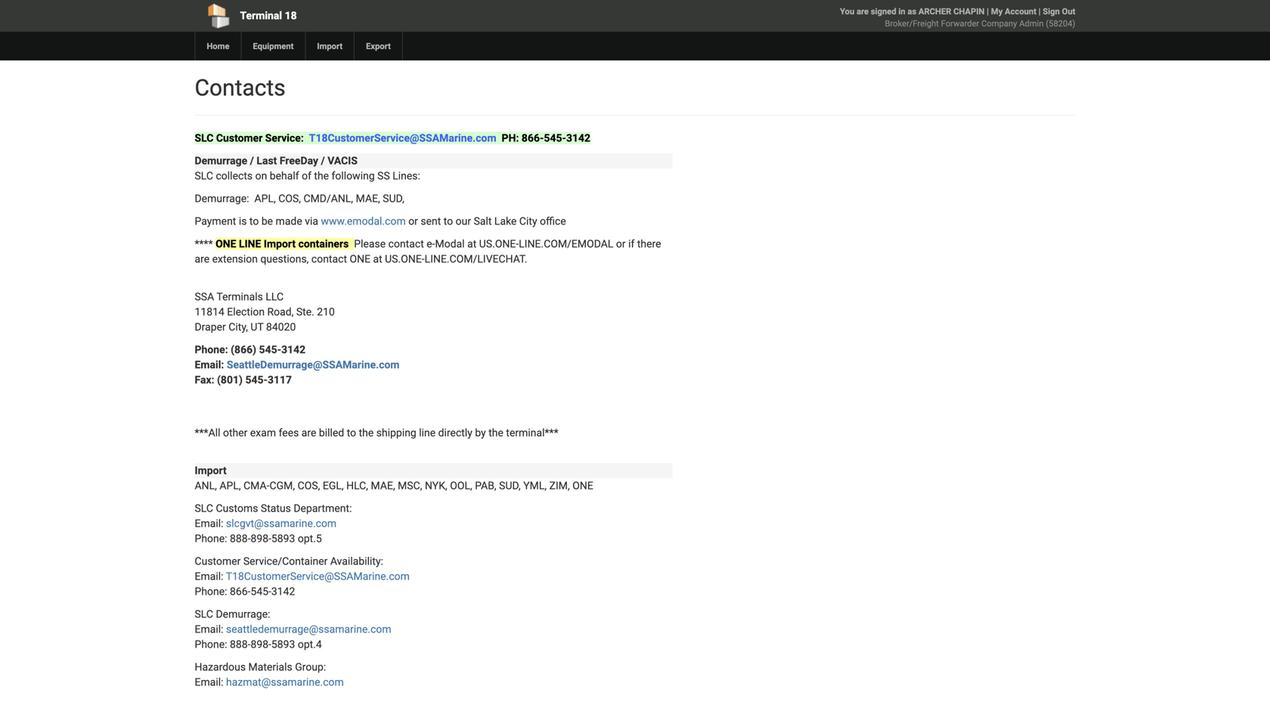 Task type: vqa. For each thing, say whether or not it's contained in the screenshot.
rightmost the
yes



Task type: describe. For each thing, give the bounding box(es) containing it.
or for if
[[616, 238, 626, 250]]

2 horizontal spatial to
[[444, 215, 453, 228]]

0 horizontal spatial contact
[[311, 253, 347, 265]]

(801)
[[217, 374, 243, 386]]

phone: inside phone: (866) 545-3142 email: seattledemurrage@ssamarine.com fax: (801) 545-3117
[[195, 344, 228, 356]]

phone: inside "customer service /container availability: email: t18customerservice@ssamarine.com phone: 866-545-3142"
[[195, 586, 227, 598]]

seattledemurrage@ssamarine.com
[[226, 623, 391, 636]]

ph:
[[502, 132, 519, 144]]

company
[[982, 19, 1017, 28]]

payment is to be made via www.emodal.com or sent to our salt lake city office
[[195, 215, 566, 228]]

1 vertical spatial mae,
[[371, 480, 395, 492]]

hlc,
[[346, 480, 368, 492]]

/container
[[278, 555, 328, 568]]

slcgvt@ssamarine.com
[[226, 518, 337, 530]]

email: inside the hazardous materials group: email: hazmat@ssamarine.com
[[195, 676, 223, 689]]

1 horizontal spatial us.one-
[[479, 238, 519, 250]]

election
[[227, 306, 265, 318]]

chapin
[[954, 6, 985, 16]]

pab,
[[475, 480, 497, 492]]

2 vertical spatial one
[[573, 480, 593, 492]]

fax:
[[195, 374, 214, 386]]

one inside please contact e-modal at us.one-line.com/emodal or if there are extension questions, contact one at us.one-line.com/livechat.
[[350, 253, 371, 265]]

our
[[456, 215, 471, 228]]

phone: inside slc customs status department: email: slcgvt@ssamarine.com phone: 888-898-5893 opt.5
[[195, 533, 227, 545]]

***all
[[195, 427, 220, 439]]

home link
[[195, 32, 241, 60]]

salt
[[474, 215, 492, 228]]

ool,
[[450, 480, 472, 492]]

t18customerservice@ssamarine.com inside "customer service /container availability: email: t18customerservice@ssamarine.com phone: 866-545-3142"
[[226, 571, 410, 583]]

(58204)
[[1046, 19, 1076, 28]]

lake
[[494, 215, 517, 228]]

0 vertical spatial t18customerservice@ssamarine.com
[[309, 132, 496, 144]]

888- inside slc demurrage: email: seattledemurrage@ssamarine.com phone: 888-898-5893 opt.4
[[230, 639, 251, 651]]

in
[[899, 6, 906, 16]]

1 horizontal spatial apl,
[[254, 192, 276, 205]]

archer
[[919, 6, 952, 16]]

**** one line import containers
[[195, 238, 351, 250]]

slc customs status department: email: slcgvt@ssamarine.com phone: 888-898-5893 opt.5
[[195, 502, 352, 545]]

admin
[[1020, 19, 1044, 28]]

seattledemurrage@ssamarine.com link
[[226, 623, 391, 636]]

opt.5
[[298, 533, 322, 545]]

line.com/livechat.
[[425, 253, 527, 265]]

3117
[[268, 374, 292, 386]]

signed
[[871, 6, 897, 16]]

seattledemurrage@ssamarine.com link
[[227, 359, 400, 371]]

via
[[305, 215, 318, 228]]

3142 inside "customer service /container availability: email: t18customerservice@ssamarine.com phone: 866-545-3142"
[[271, 586, 295, 598]]

1 vertical spatial cos,
[[298, 480, 320, 492]]

2 horizontal spatial the
[[489, 427, 504, 439]]

on
[[255, 170, 267, 182]]

terminal***
[[506, 427, 559, 439]]

898- inside slc customs status department: email: slcgvt@ssamarine.com phone: 888-898-5893 opt.5
[[251, 533, 271, 545]]

0 horizontal spatial the
[[314, 170, 329, 182]]

extension
[[212, 253, 258, 265]]

customs
[[216, 502, 258, 515]]

slc demurrage: email: seattledemurrage@ssamarine.com phone: 888-898-5893 opt.4
[[195, 608, 391, 651]]

line
[[239, 238, 261, 250]]

0 horizontal spatial import
[[195, 465, 227, 477]]

service
[[243, 555, 278, 568]]

terminals
[[217, 291, 263, 303]]

billed
[[319, 427, 344, 439]]

as
[[908, 6, 917, 16]]

freeday
[[280, 155, 318, 167]]

modal
[[435, 238, 465, 250]]

***all other exam fees are billed to the shipping line directly by the terminal***
[[195, 427, 559, 439]]

made
[[276, 215, 302, 228]]

(866)
[[231, 344, 256, 356]]

my
[[991, 6, 1003, 16]]

ste.
[[296, 306, 314, 318]]

0 vertical spatial customer
[[216, 132, 263, 144]]

you are signed in as archer chapin | my account | sign out broker/freight forwarder company admin (58204)
[[840, 6, 1076, 28]]

anl,
[[195, 480, 217, 492]]

containers
[[298, 238, 349, 250]]

materials
[[248, 661, 292, 674]]

demurrage / last freeday / vacis
[[195, 155, 358, 167]]

84020
[[266, 321, 296, 333]]

2 / from the left
[[321, 155, 325, 167]]

www.emodal.com link
[[321, 215, 406, 228]]

slc for slc collects on behalf of the following ss lines:
[[195, 170, 213, 182]]

hazardous
[[195, 661, 246, 674]]

city,
[[229, 321, 248, 333]]

0 horizontal spatial sud,
[[383, 192, 404, 205]]

866- inside "customer service /container availability: email: t18customerservice@ssamarine.com phone: 866-545-3142"
[[230, 586, 251, 598]]

or for sent
[[408, 215, 418, 228]]

contacts
[[195, 74, 286, 101]]

if
[[628, 238, 635, 250]]

e-
[[427, 238, 435, 250]]

1 horizontal spatial to
[[347, 427, 356, 439]]

you
[[840, 6, 855, 16]]

last
[[257, 155, 277, 167]]

export link
[[354, 32, 402, 60]]

hazmat@ssamarine.com link
[[226, 676, 344, 689]]

other
[[223, 427, 248, 439]]

2 | from the left
[[1039, 6, 1041, 16]]

line
[[419, 427, 436, 439]]

1 vertical spatial apl,
[[220, 480, 241, 492]]

llc
[[266, 291, 284, 303]]

customer inside "customer service /container availability: email: t18customerservice@ssamarine.com phone: 866-545-3142"
[[195, 555, 241, 568]]

egl,
[[323, 480, 344, 492]]

0 vertical spatial cos,
[[278, 192, 301, 205]]

0 horizontal spatial at
[[373, 253, 382, 265]]

payment
[[195, 215, 236, 228]]

hazardous materials group: email: hazmat@ssamarine.com
[[195, 661, 344, 689]]

1 horizontal spatial at
[[467, 238, 477, 250]]



Task type: locate. For each thing, give the bounding box(es) containing it.
888- up the hazardous
[[230, 639, 251, 651]]

terminal
[[240, 9, 282, 22]]

ssa
[[195, 291, 214, 303]]

0 vertical spatial or
[[408, 215, 418, 228]]

phone: down draper
[[195, 344, 228, 356]]

import link
[[305, 32, 354, 60]]

phone:
[[195, 344, 228, 356], [195, 533, 227, 545], [195, 586, 227, 598], [195, 639, 227, 651]]

210
[[317, 306, 335, 318]]

slc inside slc demurrage: email: seattledemurrage@ssamarine.com phone: 888-898-5893 opt.4
[[195, 608, 213, 621]]

1 vertical spatial at
[[373, 253, 382, 265]]

are inside you are signed in as archer chapin | my account | sign out broker/freight forwarder company admin (58204)
[[857, 6, 869, 16]]

0 horizontal spatial one
[[216, 238, 236, 250]]

0 vertical spatial are
[[857, 6, 869, 16]]

t18customerservice@ssamarine.com up lines:
[[309, 132, 496, 144]]

export
[[366, 41, 391, 51]]

****
[[195, 238, 213, 250]]

0 vertical spatial at
[[467, 238, 477, 250]]

ut
[[251, 321, 264, 333]]

0 vertical spatial one
[[216, 238, 236, 250]]

one up extension
[[216, 238, 236, 250]]

customer up demurrage
[[216, 132, 263, 144]]

exam
[[250, 427, 276, 439]]

3142 down /container at the bottom left of the page
[[271, 586, 295, 598]]

email: inside slc demurrage: email: seattledemurrage@ssamarine.com phone: 888-898-5893 opt.4
[[195, 623, 223, 636]]

anl, apl, cma-cgm, cos, egl, hlc, mae, msc, nyk, ool, pab, sud, yml, zim, one
[[195, 480, 593, 492]]

898- up materials
[[251, 639, 271, 651]]

1 vertical spatial one
[[350, 253, 371, 265]]

866- right ph:
[[522, 132, 544, 144]]

4 email: from the top
[[195, 623, 223, 636]]

1 phone: from the top
[[195, 344, 228, 356]]

slcgvt@ssamarine.com link
[[226, 518, 337, 530]]

contact left e-
[[388, 238, 424, 250]]

ss
[[377, 170, 390, 182]]

one
[[216, 238, 236, 250], [350, 253, 371, 265], [573, 480, 593, 492]]

one right zim,
[[573, 480, 593, 492]]

to left our at top
[[444, 215, 453, 228]]

2 email: from the top
[[195, 518, 223, 530]]

0 horizontal spatial apl,
[[220, 480, 241, 492]]

slc for slc demurrage: email: seattledemurrage@ssamarine.com phone: 888-898-5893 opt.4
[[195, 608, 213, 621]]

11814
[[195, 306, 224, 318]]

| left my
[[987, 6, 989, 16]]

3 slc from the top
[[195, 502, 213, 515]]

cos,
[[278, 192, 301, 205], [298, 480, 320, 492]]

import up anl,
[[195, 465, 227, 477]]

please
[[354, 238, 386, 250]]

forwarder
[[941, 19, 980, 28]]

out
[[1062, 6, 1076, 16]]

email: for customer
[[195, 571, 223, 583]]

0 vertical spatial 3142
[[566, 132, 591, 144]]

msc,
[[398, 480, 422, 492]]

phone: down 'customs'
[[195, 533, 227, 545]]

545- right (801)
[[245, 374, 268, 386]]

5893 up materials
[[271, 639, 295, 651]]

email: inside "customer service /container availability: email: t18customerservice@ssamarine.com phone: 866-545-3142"
[[195, 571, 223, 583]]

1 / from the left
[[250, 155, 254, 167]]

/ left vacis on the top left
[[321, 155, 325, 167]]

at down please
[[373, 253, 382, 265]]

or inside please contact e-modal at us.one-line.com/emodal or if there are extension questions, contact one at us.one-line.com/livechat.
[[616, 238, 626, 250]]

seattledemurrage@ssamarine.com
[[227, 359, 400, 371]]

email: for slc
[[195, 518, 223, 530]]

are right you
[[857, 6, 869, 16]]

at up line.com/livechat.
[[467, 238, 477, 250]]

1 horizontal spatial 866-
[[522, 132, 544, 144]]

3 phone: from the top
[[195, 586, 227, 598]]

import left export link
[[317, 41, 343, 51]]

2 898- from the top
[[251, 639, 271, 651]]

1 vertical spatial customer
[[195, 555, 241, 568]]

at
[[467, 238, 477, 250], [373, 253, 382, 265]]

phone: up the hazardous
[[195, 639, 227, 651]]

3142
[[566, 132, 591, 144], [281, 344, 306, 356], [271, 586, 295, 598]]

terminal 18 link
[[195, 0, 549, 32]]

0 vertical spatial import
[[317, 41, 343, 51]]

lines:
[[393, 170, 420, 182]]

/ left the last
[[250, 155, 254, 167]]

1 vertical spatial contact
[[311, 253, 347, 265]]

0 horizontal spatial us.one-
[[385, 253, 425, 265]]

are inside please contact e-modal at us.one-line.com/emodal or if there are extension questions, contact one at us.one-line.com/livechat.
[[195, 253, 210, 265]]

to right is
[[249, 215, 259, 228]]

department:
[[294, 502, 352, 515]]

draper
[[195, 321, 226, 333]]

email: for phone:
[[195, 359, 224, 371]]

line.com/emodal
[[519, 238, 614, 250]]

phone: (866) 545-3142 email: seattledemurrage@ssamarine.com fax: (801) 545-3117
[[195, 344, 400, 386]]

my account link
[[991, 6, 1037, 16]]

the right by
[[489, 427, 504, 439]]

0 vertical spatial 888-
[[230, 533, 251, 545]]

t18customerservice@ssamarine.com link up lines:
[[309, 132, 496, 144]]

1 horizontal spatial /
[[321, 155, 325, 167]]

demurrage:
[[216, 608, 270, 621]]

1 vertical spatial us.one-
[[385, 253, 425, 265]]

5893 inside slc demurrage: email: seattledemurrage@ssamarine.com phone: 888-898-5893 opt.4
[[271, 639, 295, 651]]

the right the of
[[314, 170, 329, 182]]

please contact e-modal at us.one-line.com/emodal or if there are extension questions, contact one at us.one-line.com/livechat.
[[195, 238, 661, 265]]

4 phone: from the top
[[195, 639, 227, 651]]

slc inside slc customs status department: email: slcgvt@ssamarine.com phone: 888-898-5893 opt.5
[[195, 502, 213, 515]]

slc for slc customs status department: email: slcgvt@ssamarine.com phone: 888-898-5893 opt.5
[[195, 502, 213, 515]]

0 vertical spatial us.one-
[[479, 238, 519, 250]]

0 horizontal spatial or
[[408, 215, 418, 228]]

2 5893 from the top
[[271, 639, 295, 651]]

1 slc from the top
[[195, 132, 214, 144]]

status
[[261, 502, 291, 515]]

us.one- down lake
[[479, 238, 519, 250]]

888- inside slc customs status department: email: slcgvt@ssamarine.com phone: 888-898-5893 opt.5
[[230, 533, 251, 545]]

888- down 'customs'
[[230, 533, 251, 545]]

1 horizontal spatial sud,
[[499, 480, 521, 492]]

be
[[262, 215, 273, 228]]

mae, up "www.emodal.com" link
[[356, 192, 380, 205]]

0 vertical spatial sud,
[[383, 192, 404, 205]]

slc
[[195, 132, 214, 144], [195, 170, 213, 182], [195, 502, 213, 515], [195, 608, 213, 621]]

5893
[[271, 533, 295, 545], [271, 639, 295, 651]]

email: down the hazardous
[[195, 676, 223, 689]]

apl,
[[254, 192, 276, 205], [220, 480, 241, 492]]

cos, left egl,
[[298, 480, 320, 492]]

1 horizontal spatial or
[[616, 238, 626, 250]]

1 horizontal spatial |
[[1039, 6, 1041, 16]]

0 vertical spatial t18customerservice@ssamarine.com link
[[309, 132, 496, 144]]

545-
[[544, 132, 566, 144], [259, 344, 281, 356], [245, 374, 268, 386], [251, 586, 271, 598]]

0 horizontal spatial to
[[249, 215, 259, 228]]

following
[[332, 170, 375, 182]]

545- down 84020 at the left
[[259, 344, 281, 356]]

1 vertical spatial import
[[264, 238, 296, 250]]

898- up the service
[[251, 533, 271, 545]]

one down please
[[350, 253, 371, 265]]

cmd/anl,
[[304, 192, 353, 205]]

1 vertical spatial are
[[195, 253, 210, 265]]

contact down containers
[[311, 253, 347, 265]]

2 slc from the top
[[195, 170, 213, 182]]

service:
[[265, 132, 304, 144]]

apl, up 'customs'
[[220, 480, 241, 492]]

opt.4
[[298, 639, 322, 651]]

shipping
[[376, 427, 417, 439]]

0 vertical spatial apl,
[[254, 192, 276, 205]]

3142 right ph:
[[566, 132, 591, 144]]

1 vertical spatial 866-
[[230, 586, 251, 598]]

www.emodal.com
[[321, 215, 406, 228]]

or left if
[[616, 238, 626, 250]]

| left sign
[[1039, 6, 1041, 16]]

866-
[[522, 132, 544, 144], [230, 586, 251, 598]]

3142 inside phone: (866) 545-3142 email: seattledemurrage@ssamarine.com fax: (801) 545-3117
[[281, 344, 306, 356]]

of
[[302, 170, 311, 182]]

t18customerservice@ssamarine.com link down /container at the bottom left of the page
[[226, 571, 410, 583]]

customer
[[216, 132, 263, 144], [195, 555, 241, 568]]

email: down demurrage:
[[195, 623, 223, 636]]

0 horizontal spatial 866-
[[230, 586, 251, 598]]

group:
[[295, 661, 326, 674]]

2 888- from the top
[[230, 639, 251, 651]]

0 vertical spatial mae,
[[356, 192, 380, 205]]

sign out link
[[1043, 6, 1076, 16]]

email: down 'customs'
[[195, 518, 223, 530]]

866- up demurrage:
[[230, 586, 251, 598]]

home
[[207, 41, 230, 51]]

1 vertical spatial 888-
[[230, 639, 251, 651]]

1 888- from the top
[[230, 533, 251, 545]]

1 vertical spatial 3142
[[281, 344, 306, 356]]

slc down anl,
[[195, 502, 213, 515]]

fees are
[[279, 427, 316, 439]]

1 horizontal spatial one
[[350, 253, 371, 265]]

5 email: from the top
[[195, 676, 223, 689]]

1 horizontal spatial contact
[[388, 238, 424, 250]]

apl, up be
[[254, 192, 276, 205]]

2 horizontal spatial one
[[573, 480, 593, 492]]

to right billed
[[347, 427, 356, 439]]

1 horizontal spatial import
[[264, 238, 296, 250]]

0 vertical spatial 898-
[[251, 533, 271, 545]]

5893 inside slc customs status department: email: slcgvt@ssamarine.com phone: 888-898-5893 opt.5
[[271, 533, 295, 545]]

availability:
[[330, 555, 383, 568]]

t18customerservice@ssamarine.com link
[[309, 132, 496, 144], [226, 571, 410, 583]]

us.one-
[[479, 238, 519, 250], [385, 253, 425, 265]]

545- up demurrage:
[[251, 586, 271, 598]]

email: up demurrage:
[[195, 571, 223, 583]]

2 phone: from the top
[[195, 533, 227, 545]]

us.one- down please
[[385, 253, 425, 265]]

email: up fax:
[[195, 359, 224, 371]]

3 email: from the top
[[195, 571, 223, 583]]

slc up demurrage
[[195, 132, 214, 144]]

1 vertical spatial t18customerservice@ssamarine.com link
[[226, 571, 410, 583]]

1 vertical spatial 5893
[[271, 639, 295, 651]]

1 | from the left
[[987, 6, 989, 16]]

3142 up seattledemurrage@ssamarine.com link
[[281, 344, 306, 356]]

18
[[285, 9, 297, 22]]

zim,
[[549, 480, 570, 492]]

0 horizontal spatial are
[[195, 253, 210, 265]]

1 horizontal spatial are
[[857, 6, 869, 16]]

email: inside phone: (866) 545-3142 email: seattledemurrage@ssamarine.com fax: (801) 545-3117
[[195, 359, 224, 371]]

or left sent
[[408, 215, 418, 228]]

sud,
[[383, 192, 404, 205], [499, 480, 521, 492]]

1 horizontal spatial the
[[359, 427, 374, 439]]

1 vertical spatial or
[[616, 238, 626, 250]]

are down ****
[[195, 253, 210, 265]]

t18customerservice@ssamarine.com down /container at the bottom left of the page
[[226, 571, 410, 583]]

mae, right hlc,
[[371, 480, 395, 492]]

0 horizontal spatial |
[[987, 6, 989, 16]]

0 vertical spatial contact
[[388, 238, 424, 250]]

demurrage
[[195, 155, 247, 167]]

phone: inside slc demurrage: email: seattledemurrage@ssamarine.com phone: 888-898-5893 opt.4
[[195, 639, 227, 651]]

0 vertical spatial 866-
[[522, 132, 544, 144]]

898- inside slc demurrage: email: seattledemurrage@ssamarine.com phone: 888-898-5893 opt.4
[[251, 639, 271, 651]]

customer left the service
[[195, 555, 241, 568]]

1 email: from the top
[[195, 359, 224, 371]]

phone: up demurrage:
[[195, 586, 227, 598]]

questions,
[[260, 253, 309, 265]]

545- inside "customer service /container availability: email: t18customerservice@ssamarine.com phone: 866-545-3142"
[[251, 586, 271, 598]]

545- right ph:
[[544, 132, 566, 144]]

nyk,
[[425, 480, 447, 492]]

sud, down ss
[[383, 192, 404, 205]]

import up questions,
[[264, 238, 296, 250]]

there
[[637, 238, 661, 250]]

2 vertical spatial 3142
[[271, 586, 295, 598]]

0 horizontal spatial /
[[250, 155, 254, 167]]

import
[[317, 41, 343, 51], [264, 238, 296, 250], [195, 465, 227, 477]]

broker/freight
[[885, 19, 939, 28]]

slc down demurrage
[[195, 170, 213, 182]]

or
[[408, 215, 418, 228], [616, 238, 626, 250]]

2 vertical spatial import
[[195, 465, 227, 477]]

sign
[[1043, 6, 1060, 16]]

slc collects on behalf of the following ss lines:
[[195, 170, 420, 182]]

slc customer service: t18customerservice@ssamarine.com ph: 866-545-3142
[[195, 132, 591, 144]]

1 vertical spatial t18customerservice@ssamarine.com
[[226, 571, 410, 583]]

sent
[[421, 215, 441, 228]]

equipment link
[[241, 32, 305, 60]]

5893 down slcgvt@ssamarine.com
[[271, 533, 295, 545]]

cos, up made
[[278, 192, 301, 205]]

0 vertical spatial 5893
[[271, 533, 295, 545]]

2 horizontal spatial import
[[317, 41, 343, 51]]

1 vertical spatial 898-
[[251, 639, 271, 651]]

road,
[[267, 306, 294, 318]]

slc left demurrage:
[[195, 608, 213, 621]]

cma-
[[244, 480, 270, 492]]

sud, right pab,
[[499, 480, 521, 492]]

by
[[475, 427, 486, 439]]

email: inside slc customs status department: email: slcgvt@ssamarine.com phone: 888-898-5893 opt.5
[[195, 518, 223, 530]]

1 5893 from the top
[[271, 533, 295, 545]]

the left shipping
[[359, 427, 374, 439]]

4 slc from the top
[[195, 608, 213, 621]]

slc for slc customer service: t18customerservice@ssamarine.com ph: 866-545-3142
[[195, 132, 214, 144]]

1 898- from the top
[[251, 533, 271, 545]]

1 vertical spatial sud,
[[499, 480, 521, 492]]



